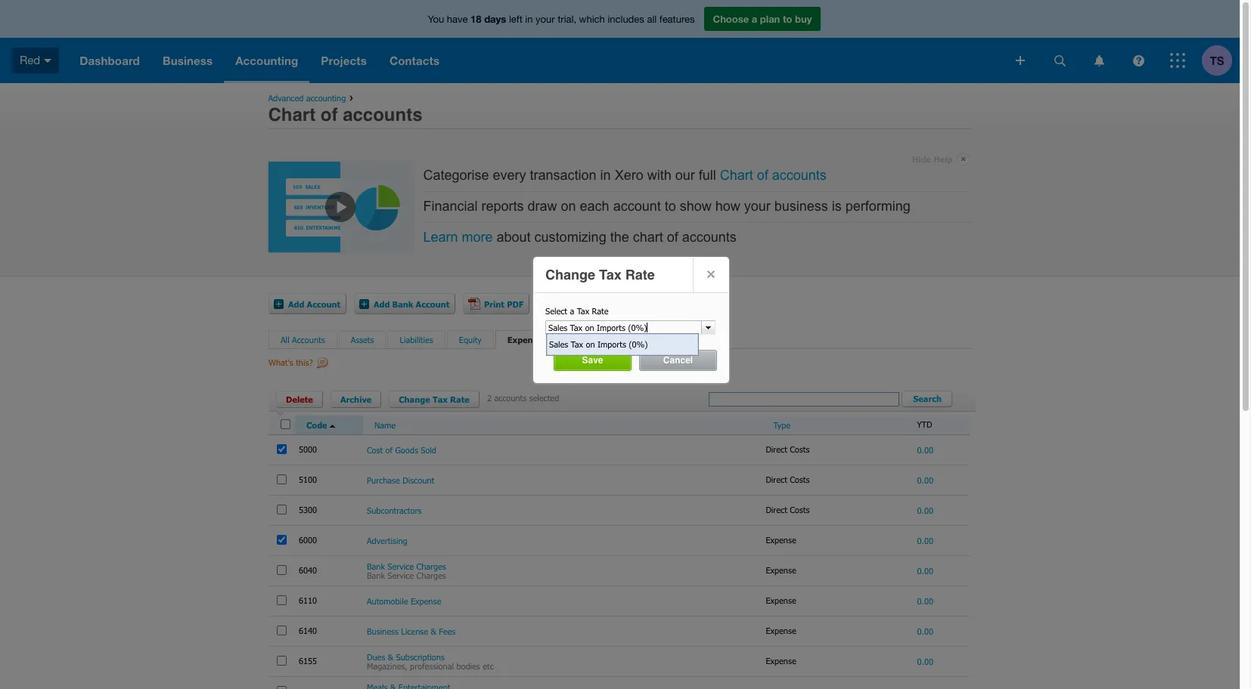 Task type: locate. For each thing, give the bounding box(es) containing it.
business license & fees link
[[367, 627, 456, 637]]

every
[[493, 168, 526, 183]]

1 horizontal spatial chart
[[720, 168, 753, 183]]

a for choose
[[752, 13, 757, 25]]

0 horizontal spatial rate
[[450, 395, 470, 404]]

select a tax rate
[[545, 306, 609, 316]]

direct for of
[[766, 445, 787, 455]]

change tax rate up sold at the bottom
[[399, 395, 470, 404]]

direct costs for of
[[766, 445, 812, 455]]

0.00 for automobile expense
[[917, 597, 933, 606]]

what's this? link
[[269, 358, 329, 379]]

0 vertical spatial a
[[752, 13, 757, 25]]

5 0.00 link from the top
[[917, 566, 933, 576]]

on right draw
[[561, 199, 576, 214]]

1 charges from the top
[[416, 562, 446, 572]]

advanced accounting link
[[268, 93, 346, 103]]

etc
[[483, 662, 494, 672]]

charges up automobile expense
[[416, 562, 446, 572]]

2 direct from the top
[[766, 475, 787, 485]]

plan
[[760, 13, 780, 25]]

your left trial, on the top
[[536, 14, 555, 25]]

0.00 link for advertising
[[917, 536, 933, 546]]

0 horizontal spatial add
[[288, 299, 304, 309]]

6040
[[299, 566, 320, 576]]

add
[[288, 299, 304, 309], [374, 299, 390, 309]]

& inside dues & subscriptions magazines, professional bodies etc
[[388, 653, 393, 662]]

rate left 2 on the left bottom of the page
[[450, 395, 470, 404]]

2 0.00 from the top
[[917, 475, 933, 485]]

categorise every transaction in xero with our full chart of accounts
[[423, 168, 827, 183]]

archive link up code link
[[331, 391, 381, 408]]

1 0.00 from the top
[[917, 445, 933, 455]]

charges
[[416, 562, 446, 572], [416, 571, 446, 581]]

advanced accounting › chart of accounts
[[268, 91, 422, 126]]

name
[[374, 420, 396, 430]]

rate
[[625, 267, 655, 283], [592, 306, 609, 316], [450, 395, 470, 404]]

5000
[[299, 445, 320, 455]]

1 vertical spatial direct costs
[[766, 475, 812, 485]]

account
[[307, 299, 341, 309], [416, 299, 449, 309]]

dues & subscriptions link
[[367, 653, 445, 662]]

change tax rate link
[[389, 391, 480, 408]]

learn more link
[[423, 230, 493, 245]]

2 account from the left
[[416, 299, 449, 309]]

1 horizontal spatial change
[[545, 267, 595, 283]]

1 costs from the top
[[790, 445, 810, 455]]

1 direct costs from the top
[[766, 445, 812, 455]]

change tax rate down the
[[545, 267, 655, 283]]

& left fees
[[431, 627, 436, 637]]

1 vertical spatial &
[[388, 653, 393, 662]]

of
[[321, 104, 338, 126], [757, 168, 768, 183], [667, 230, 678, 245], [385, 445, 393, 455]]

0 horizontal spatial change
[[399, 395, 430, 404]]

0 vertical spatial archive
[[629, 335, 656, 345]]

3 0.00 from the top
[[917, 506, 933, 516]]

add account link
[[269, 293, 346, 314]]

1 horizontal spatial on
[[586, 340, 595, 349]]

2 horizontal spatial svg image
[[1170, 53, 1185, 68]]

buy
[[795, 13, 812, 25]]

sales tax on imports (0%)
[[549, 340, 648, 349]]

you
[[428, 14, 444, 25]]

includes
[[608, 14, 644, 25]]

0 horizontal spatial your
[[536, 14, 555, 25]]

subscriptions
[[396, 653, 445, 662]]

trial,
[[558, 14, 576, 25]]

0.00 for advertising
[[917, 536, 933, 546]]

8 0.00 from the top
[[917, 657, 933, 667]]

0 horizontal spatial a
[[570, 306, 574, 316]]

0 horizontal spatial &
[[388, 653, 393, 662]]

features
[[659, 14, 695, 25]]

accounts down ›
[[343, 104, 422, 126]]

0 horizontal spatial account
[[307, 299, 341, 309]]

0.00 for purchase discount
[[917, 475, 933, 485]]

a for select
[[570, 306, 574, 316]]

0 vertical spatial on
[[561, 199, 576, 214]]

0 horizontal spatial chart
[[268, 104, 316, 126]]

on up save link
[[586, 340, 595, 349]]

1 horizontal spatial add
[[374, 299, 390, 309]]

import
[[551, 299, 581, 309]]

your
[[536, 14, 555, 25], [744, 199, 771, 214]]

None text field
[[546, 321, 701, 334], [709, 392, 900, 407], [546, 321, 701, 334], [709, 392, 900, 407]]

a right 'select'
[[570, 306, 574, 316]]

1 horizontal spatial a
[[752, 13, 757, 25]]

0 horizontal spatial to
[[665, 199, 676, 214]]

2 vertical spatial direct costs
[[766, 505, 812, 515]]

financial
[[423, 199, 478, 214]]

1 horizontal spatial archive
[[629, 335, 656, 345]]

in
[[525, 14, 533, 25], [600, 168, 611, 183]]

have
[[447, 14, 468, 25]]

0 vertical spatial direct costs
[[766, 445, 812, 455]]

2 vertical spatial direct
[[766, 505, 787, 515]]

0 horizontal spatial svg image
[[44, 59, 52, 63]]

a left the plan
[[752, 13, 757, 25]]

bank up automobile
[[367, 571, 385, 581]]

7 0.00 from the top
[[917, 627, 933, 637]]

2 0.00 link from the top
[[917, 475, 933, 485]]

liabilities link
[[400, 335, 433, 345]]

7 0.00 link from the top
[[917, 627, 933, 637]]

cost of goods sold link
[[367, 445, 436, 455]]

1 direct from the top
[[766, 445, 787, 455]]

2 vertical spatial costs
[[790, 505, 810, 515]]

1 vertical spatial rate
[[592, 306, 609, 316]]

bank
[[392, 299, 413, 309], [367, 562, 385, 572], [367, 571, 385, 581]]

archive right imports
[[629, 335, 656, 345]]

in inside the you have 18 days left in your trial, which includes all features
[[525, 14, 533, 25]]

service down advertising
[[388, 562, 414, 572]]

2 vertical spatial rate
[[450, 395, 470, 404]]

accounts inside advanced accounting › chart of accounts
[[343, 104, 422, 126]]

all accounts link
[[281, 335, 325, 345]]

2 horizontal spatial svg image
[[1133, 55, 1144, 66]]

1 service from the top
[[388, 562, 414, 572]]

1 horizontal spatial to
[[783, 13, 792, 25]]

5100
[[299, 475, 320, 485]]

in right left on the top of the page
[[525, 14, 533, 25]]

add for add account
[[288, 299, 304, 309]]

rate down chart
[[625, 267, 655, 283]]

archive up code link
[[340, 395, 372, 404]]

service up automobile expense
[[388, 571, 414, 581]]

bank service charges link
[[367, 562, 446, 572]]

1 horizontal spatial account
[[416, 299, 449, 309]]

1 vertical spatial a
[[570, 306, 574, 316]]

in left xero
[[600, 168, 611, 183]]

0 horizontal spatial svg image
[[1054, 55, 1065, 66]]

0 horizontal spatial change tax rate
[[399, 395, 470, 404]]

archive link right imports
[[629, 335, 656, 345]]

0.00 link for business license & fees
[[917, 627, 933, 637]]

cancel link
[[639, 350, 717, 371]]

a inside ts banner
[[752, 13, 757, 25]]

red
[[20, 54, 40, 66]]

& right dues
[[388, 653, 393, 662]]

subcontractors
[[367, 506, 422, 516]]

automobile expense link
[[367, 597, 441, 606]]

None checkbox
[[277, 475, 287, 485], [277, 505, 287, 515], [277, 535, 287, 545], [277, 566, 287, 575], [277, 626, 287, 636], [277, 475, 287, 485], [277, 505, 287, 515], [277, 535, 287, 545], [277, 566, 287, 575], [277, 626, 287, 636]]

charges up automobile expense link
[[416, 571, 446, 581]]

change up goods on the bottom
[[399, 395, 430, 404]]

of right full
[[757, 168, 768, 183]]

sold
[[421, 445, 436, 455]]

1 horizontal spatial in
[[600, 168, 611, 183]]

on
[[561, 199, 576, 214], [586, 340, 595, 349]]

chart down "advanced"
[[268, 104, 316, 126]]

0.00 for subcontractors
[[917, 506, 933, 516]]

to left show
[[665, 199, 676, 214]]

draw
[[528, 199, 557, 214]]

add for add bank account
[[374, 299, 390, 309]]

1 horizontal spatial your
[[744, 199, 771, 214]]

your right the 'how'
[[744, 199, 771, 214]]

advanced
[[268, 93, 304, 103]]

save link
[[554, 350, 632, 371]]

5 0.00 from the top
[[917, 566, 933, 576]]

2 direct costs from the top
[[766, 475, 812, 485]]

tax left 2 on the left bottom of the page
[[433, 395, 448, 404]]

1 0.00 link from the top
[[917, 445, 933, 455]]

direct costs
[[766, 445, 812, 455], [766, 475, 812, 485], [766, 505, 812, 515]]

0 vertical spatial in
[[525, 14, 533, 25]]

1 vertical spatial costs
[[790, 475, 810, 485]]

0 vertical spatial your
[[536, 14, 555, 25]]

(0%)
[[629, 340, 648, 349]]

account up the liabilities link
[[416, 299, 449, 309]]

svg image
[[1133, 55, 1144, 66], [1016, 56, 1025, 65], [44, 59, 52, 63]]

cost of goods sold
[[367, 445, 436, 455]]

1 vertical spatial direct
[[766, 475, 787, 485]]

add up assets on the top of page
[[374, 299, 390, 309]]

1 add from the left
[[288, 299, 304, 309]]

print
[[484, 299, 504, 309]]

what's
[[269, 358, 293, 368]]

advertising
[[367, 536, 407, 546]]

xero
[[615, 168, 643, 183]]

3 0.00 link from the top
[[917, 506, 933, 516]]

professional
[[410, 662, 454, 672]]

of right cost
[[385, 445, 393, 455]]

business
[[774, 199, 828, 214]]

rate up revenue
[[592, 306, 609, 316]]

expense
[[766, 536, 799, 545], [766, 566, 799, 576], [766, 596, 799, 606], [411, 597, 441, 606], [766, 627, 799, 636], [766, 657, 799, 667]]

0 vertical spatial change tax rate
[[545, 267, 655, 283]]

change
[[545, 267, 595, 283], [399, 395, 430, 404]]

costs for of
[[790, 445, 810, 455]]

1 vertical spatial archive
[[340, 395, 372, 404]]

expense for 6040
[[766, 566, 799, 576]]

0 vertical spatial rate
[[625, 267, 655, 283]]

0 vertical spatial chart
[[268, 104, 316, 126]]

a
[[752, 13, 757, 25], [570, 306, 574, 316]]

days
[[484, 13, 506, 25]]

expense for 6000
[[766, 536, 799, 545]]

0 horizontal spatial in
[[525, 14, 533, 25]]

accounts up the business
[[772, 168, 827, 183]]

1 horizontal spatial &
[[431, 627, 436, 637]]

add bank account
[[374, 299, 449, 309]]

accounts
[[343, 104, 422, 126], [772, 168, 827, 183], [682, 230, 737, 245], [494, 393, 527, 403]]

full
[[699, 168, 716, 183]]

account up accounts
[[307, 299, 341, 309]]

0.00 link for cost of goods sold
[[917, 445, 933, 455]]

svg image
[[1170, 53, 1185, 68], [1054, 55, 1065, 66], [1094, 55, 1104, 66]]

automobile
[[367, 597, 408, 606]]

0 vertical spatial change
[[545, 267, 595, 283]]

automobile expense
[[367, 597, 441, 606]]

to left 'buy'
[[783, 13, 792, 25]]

6 0.00 from the top
[[917, 597, 933, 606]]

tax right sales
[[571, 340, 583, 349]]

2 costs from the top
[[790, 475, 810, 485]]

0.00 link for subcontractors
[[917, 506, 933, 516]]

1 horizontal spatial change tax rate
[[545, 267, 655, 283]]

how
[[715, 199, 740, 214]]

2 add from the left
[[374, 299, 390, 309]]

6 0.00 link from the top
[[917, 597, 933, 606]]

0 horizontal spatial archive
[[340, 395, 372, 404]]

to inside ts banner
[[783, 13, 792, 25]]

all
[[281, 335, 289, 345]]

hide help link
[[912, 151, 969, 168]]

0 vertical spatial to
[[783, 13, 792, 25]]

3 direct from the top
[[766, 505, 787, 515]]

show
[[680, 199, 712, 214]]

chart right full
[[720, 168, 753, 183]]

change up "import" link
[[545, 267, 595, 283]]

1 vertical spatial chart
[[720, 168, 753, 183]]

1 vertical spatial change tax rate
[[399, 395, 470, 404]]

None checkbox
[[281, 419, 290, 429], [277, 444, 287, 454], [277, 596, 287, 606], [277, 656, 287, 666], [277, 687, 287, 690], [281, 419, 290, 429], [277, 444, 287, 454], [277, 596, 287, 606], [277, 656, 287, 666], [277, 687, 287, 690]]

tax
[[599, 267, 622, 283], [577, 306, 589, 316], [571, 340, 583, 349], [433, 395, 448, 404]]

0 vertical spatial direct
[[766, 445, 787, 455]]

cancel
[[663, 355, 693, 366]]

financial reports draw on each account to show how your business is performing
[[423, 199, 911, 214]]

4 0.00 link from the top
[[917, 536, 933, 546]]

add up all accounts link
[[288, 299, 304, 309]]

0 vertical spatial costs
[[790, 445, 810, 455]]

of down "accounting"
[[321, 104, 338, 126]]

0 vertical spatial &
[[431, 627, 436, 637]]

1 vertical spatial archive link
[[331, 391, 381, 408]]

performing
[[846, 199, 911, 214]]

4 0.00 from the top
[[917, 536, 933, 546]]

archive link
[[629, 335, 656, 345], [331, 391, 381, 408]]

1 horizontal spatial svg image
[[1094, 55, 1104, 66]]

0 vertical spatial archive link
[[629, 335, 656, 345]]



Task type: vqa. For each thing, say whether or not it's contained in the screenshot.


Task type: describe. For each thing, give the bounding box(es) containing it.
goods
[[395, 445, 418, 455]]

equity link
[[459, 335, 482, 345]]

ts
[[1210, 53, 1224, 67]]

choose
[[713, 13, 749, 25]]

account
[[613, 199, 661, 214]]

discount
[[403, 475, 434, 485]]

what's this?
[[269, 358, 313, 368]]

0.00 link for purchase discount
[[917, 475, 933, 485]]

1 vertical spatial change
[[399, 395, 430, 404]]

svg image inside red popup button
[[44, 59, 52, 63]]

magazines,
[[367, 662, 407, 672]]

dues & subscriptions magazines, professional bodies etc
[[367, 653, 494, 672]]

cost
[[367, 445, 383, 455]]

1 horizontal spatial archive link
[[629, 335, 656, 345]]

3 direct costs from the top
[[766, 505, 812, 515]]

1 vertical spatial in
[[600, 168, 611, 183]]

assets link
[[351, 335, 374, 345]]

with
[[647, 168, 671, 183]]

accounts right 2 on the left bottom of the page
[[494, 393, 527, 403]]

sales
[[549, 340, 568, 349]]

2 charges from the top
[[416, 571, 446, 581]]

learn
[[423, 230, 458, 245]]

1 horizontal spatial rate
[[592, 306, 609, 316]]

1 vertical spatial on
[[586, 340, 595, 349]]

all
[[647, 14, 657, 25]]

choose a plan to buy
[[713, 13, 812, 25]]

chart of accounts link
[[720, 168, 827, 183]]

delete
[[286, 395, 313, 404]]

tax right 'select'
[[577, 306, 589, 316]]

imports
[[598, 340, 626, 349]]

expenses link
[[507, 335, 547, 345]]

hide help
[[912, 154, 953, 164]]

›
[[349, 91, 353, 104]]

1 vertical spatial to
[[665, 199, 676, 214]]

1 account from the left
[[307, 299, 341, 309]]

you have 18 days left in your trial, which includes all features
[[428, 13, 695, 25]]

about
[[497, 230, 531, 245]]

business
[[367, 627, 399, 637]]

1 vertical spatial your
[[744, 199, 771, 214]]

2 horizontal spatial rate
[[625, 267, 655, 283]]

business license & fees
[[367, 627, 456, 637]]

ts banner
[[0, 0, 1240, 83]]

direct for discount
[[766, 475, 787, 485]]

bank down the advertising link
[[367, 562, 385, 572]]

ytd
[[917, 420, 932, 430]]

of right chart
[[667, 230, 678, 245]]

1 horizontal spatial svg image
[[1016, 56, 1025, 65]]

fees
[[439, 627, 456, 637]]

2 accounts selected
[[487, 393, 559, 403]]

more
[[462, 230, 493, 245]]

accounting
[[306, 93, 346, 103]]

this?
[[296, 358, 313, 368]]

name link
[[374, 420, 396, 430]]

selected
[[529, 393, 559, 403]]

0.00 for business license & fees
[[917, 627, 933, 637]]

expenses
[[507, 335, 547, 345]]

direct costs for discount
[[766, 475, 812, 485]]

expense for 6140
[[766, 627, 799, 636]]

add bank account link
[[354, 293, 455, 314]]

subcontractors link
[[367, 506, 422, 516]]

change tax rate inside change tax rate link
[[399, 395, 470, 404]]

expense for 6155
[[766, 657, 799, 667]]

0.00 link for automobile expense
[[917, 597, 933, 606]]

purchase discount
[[367, 475, 434, 485]]

8 0.00 link from the top
[[917, 657, 933, 667]]

0 horizontal spatial archive link
[[331, 391, 381, 408]]

transaction
[[530, 168, 597, 183]]

18
[[471, 13, 482, 25]]

0.00 for cost of goods sold
[[917, 445, 933, 455]]

3 costs from the top
[[790, 505, 810, 515]]

6110
[[299, 596, 320, 606]]

import link
[[537, 293, 595, 314]]

chart inside advanced accounting › chart of accounts
[[268, 104, 316, 126]]

tax down the
[[599, 267, 622, 283]]

which
[[579, 14, 605, 25]]

type link
[[773, 420, 791, 430]]

5300
[[299, 505, 320, 515]]

accounts down show
[[682, 230, 737, 245]]

categorise
[[423, 168, 489, 183]]

search
[[913, 394, 942, 404]]

bank service charges bank service charges
[[367, 562, 446, 581]]

purchase
[[367, 475, 400, 485]]

red button
[[0, 38, 68, 83]]

your inside the you have 18 days left in your trial, which includes all features
[[536, 14, 555, 25]]

is
[[832, 199, 842, 214]]

bank up the liabilities link
[[392, 299, 413, 309]]

purchase discount link
[[367, 475, 434, 485]]

equity
[[459, 335, 482, 345]]

costs for discount
[[790, 475, 810, 485]]

dues
[[367, 653, 385, 662]]

left
[[509, 14, 522, 25]]

help
[[934, 154, 953, 164]]

print pdf
[[484, 299, 524, 309]]

hide
[[912, 154, 931, 164]]

customizing
[[534, 230, 606, 245]]

license
[[401, 627, 428, 637]]

select
[[545, 306, 567, 316]]

code link
[[306, 420, 359, 432]]

bodies
[[456, 662, 480, 672]]

search button
[[902, 391, 953, 409]]

6155
[[299, 657, 320, 667]]

print pdf link
[[463, 293, 529, 314]]

0 horizontal spatial on
[[561, 199, 576, 214]]

6140
[[299, 627, 320, 636]]

type
[[773, 420, 791, 430]]

of inside advanced accounting › chart of accounts
[[321, 104, 338, 126]]

expense for 6110
[[766, 596, 799, 606]]

2 service from the top
[[388, 571, 414, 581]]



